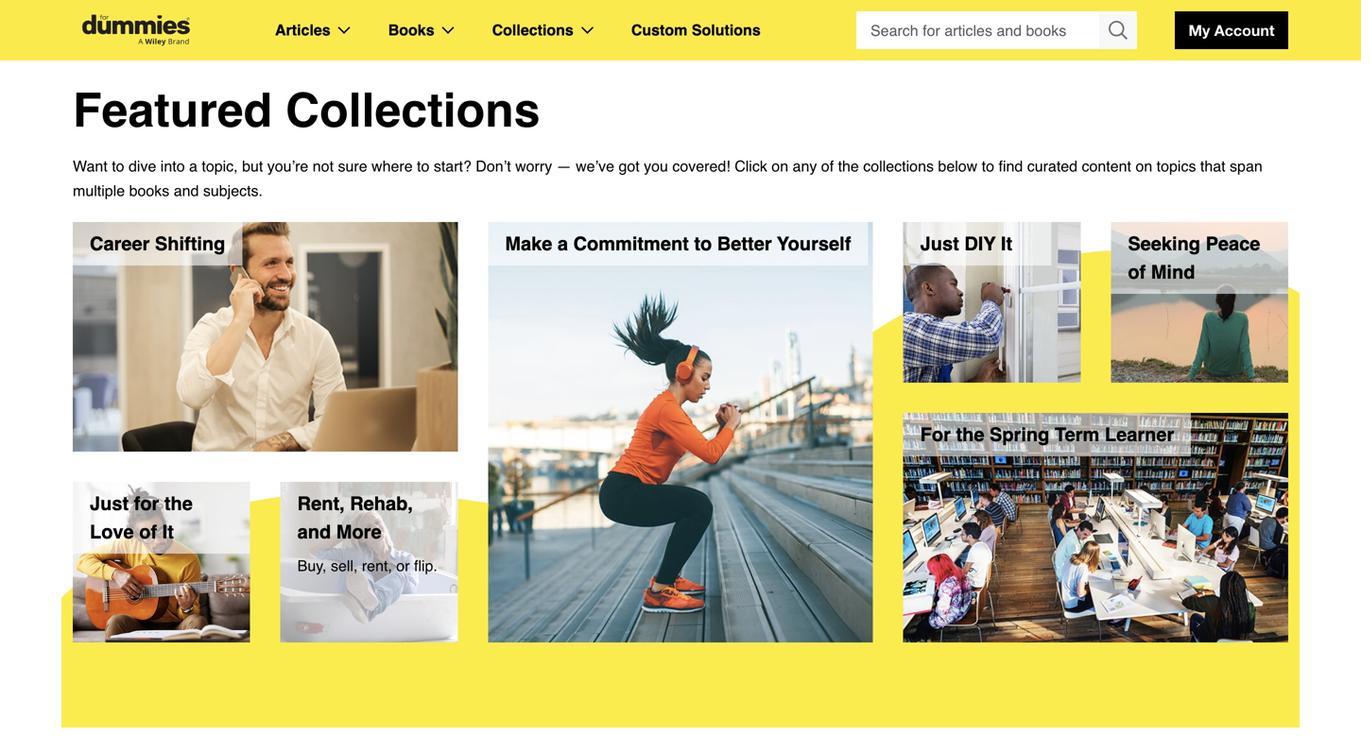 Task type: describe. For each thing, give the bounding box(es) containing it.
of inside want to dive into a topic, but you're not sure where to start? don't worry — we've got you covered! click on any of the collections below to find curated content on topics that span multiple books and subjects.
[[821, 157, 834, 175]]

it inside just for the love of it
[[162, 521, 174, 543]]

you're
[[267, 157, 308, 175]]

books
[[388, 21, 434, 39]]

account
[[1214, 21, 1275, 39]]

career
[[90, 233, 150, 255]]

rehab,
[[350, 493, 413, 515]]

curated
[[1027, 157, 1078, 175]]

you
[[644, 157, 668, 175]]

1 horizontal spatial a
[[558, 233, 568, 255]]

the inside just for the love of it
[[164, 493, 193, 515]]

start?
[[434, 157, 472, 175]]

make a commitment to better yourself link
[[488, 222, 873, 643]]

want to dive into a topic, but you're not sure where to start? don't worry — we've got you covered! click on any of the collections below to find curated content on topics that span multiple books and subjects.
[[73, 157, 1263, 199]]

a inside want to dive into a topic, but you're not sure where to start? don't worry — we've got you covered! click on any of the collections below to find curated content on topics that span multiple books and subjects.
[[189, 157, 197, 175]]

custom
[[631, 21, 688, 39]]

2 on from the left
[[1136, 157, 1152, 175]]

just for just for the love of it
[[90, 493, 129, 515]]

sell,
[[331, 557, 358, 575]]

seeking
[[1128, 233, 1200, 255]]

to left the better at the right top of page
[[694, 233, 712, 255]]

for
[[134, 493, 159, 515]]

Search for articles and books text field
[[856, 11, 1101, 49]]

into
[[160, 157, 185, 175]]

career shifting link
[[73, 222, 458, 452]]

shifting
[[155, 233, 225, 255]]

rent,
[[297, 493, 345, 515]]

topic,
[[202, 157, 238, 175]]

flip.
[[414, 557, 438, 575]]

span
[[1230, 157, 1263, 175]]

featured collections
[[73, 83, 540, 138]]

content
[[1082, 157, 1131, 175]]

rent,
[[362, 557, 392, 575]]

that
[[1200, 157, 1226, 175]]

commitment
[[573, 233, 689, 255]]

1 vertical spatial collections
[[285, 83, 540, 138]]

just for the love of it link
[[73, 482, 250, 643]]

don't
[[476, 157, 511, 175]]

the inside want to dive into a topic, but you're not sure where to start? don't worry — we've got you covered! click on any of the collections below to find curated content on topics that span multiple books and subjects.
[[838, 157, 859, 175]]

for the spring term learner
[[920, 424, 1174, 446]]

yourself
[[777, 233, 851, 255]]

click
[[735, 157, 767, 175]]

spring
[[990, 424, 1049, 446]]

diy
[[964, 233, 996, 255]]

not
[[313, 157, 334, 175]]

got
[[619, 157, 640, 175]]

2 horizontal spatial the
[[956, 424, 984, 446]]

for
[[920, 424, 951, 446]]

for the spring term learner link
[[903, 413, 1288, 643]]

open collections list image
[[581, 26, 593, 34]]

term
[[1055, 424, 1100, 446]]

0 vertical spatial collections
[[492, 21, 574, 39]]

want
[[73, 157, 108, 175]]

dive
[[129, 157, 156, 175]]

career shifting
[[90, 233, 225, 255]]

seeking peace of mind
[[1128, 233, 1260, 283]]

seeking peace of mind link
[[1111, 222, 1288, 383]]

covered!
[[672, 157, 730, 175]]



Task type: locate. For each thing, give the bounding box(es) containing it.
but
[[242, 157, 263, 175]]

and inside rent, rehab, and more
[[297, 521, 331, 543]]

1 vertical spatial and
[[297, 521, 331, 543]]

2 horizontal spatial of
[[1128, 261, 1146, 283]]

and inside want to dive into a topic, but you're not sure where to start? don't worry — we've got you covered! click on any of the collections below to find curated content on topics that span multiple books and subjects.
[[174, 182, 199, 199]]

collections
[[863, 157, 934, 175]]

rent, rehab, and more
[[297, 493, 413, 543]]

1 horizontal spatial on
[[1136, 157, 1152, 175]]

0 horizontal spatial the
[[164, 493, 193, 515]]

0 vertical spatial and
[[174, 182, 199, 199]]

a right make
[[558, 233, 568, 255]]

it
[[1001, 233, 1012, 255], [162, 521, 174, 543]]

of inside seeking peace of mind
[[1128, 261, 1146, 283]]

1 horizontal spatial of
[[821, 157, 834, 175]]

and
[[174, 182, 199, 199], [297, 521, 331, 543]]

collections left open collections list image
[[492, 21, 574, 39]]

just inside just for the love of it
[[90, 493, 129, 515]]

learner
[[1105, 424, 1174, 446]]

on
[[772, 157, 788, 175], [1136, 157, 1152, 175]]

just
[[920, 233, 959, 255], [90, 493, 129, 515]]

better
[[717, 233, 772, 255]]

a right into
[[189, 157, 197, 175]]

subjects.
[[203, 182, 263, 199]]

it right diy
[[1001, 233, 1012, 255]]

of
[[821, 157, 834, 175], [1128, 261, 1146, 283], [139, 521, 157, 543]]

solutions
[[692, 21, 761, 39]]

featured
[[73, 83, 272, 138]]

cookie consent banner dialog
[[0, 649, 1361, 736]]

on left any
[[772, 157, 788, 175]]

peace
[[1206, 233, 1260, 255]]

buy, sell, rent, or flip.
[[297, 557, 438, 575]]

and down the rent,
[[297, 521, 331, 543]]

articles
[[275, 21, 331, 39]]

sure
[[338, 157, 367, 175]]

0 horizontal spatial of
[[139, 521, 157, 543]]

we've
[[576, 157, 614, 175]]

1 horizontal spatial the
[[838, 157, 859, 175]]

custom solutions
[[631, 21, 761, 39]]

the
[[838, 157, 859, 175], [956, 424, 984, 446], [164, 493, 193, 515]]

0 horizontal spatial just
[[90, 493, 129, 515]]

just up love
[[90, 493, 129, 515]]

just left diy
[[920, 233, 959, 255]]

1 vertical spatial of
[[1128, 261, 1146, 283]]

just diy it link
[[903, 222, 1081, 383]]

of left mind
[[1128, 261, 1146, 283]]

0 horizontal spatial it
[[162, 521, 174, 543]]

collections up where
[[285, 83, 540, 138]]

1 vertical spatial the
[[956, 424, 984, 446]]

or
[[396, 557, 410, 575]]

my account
[[1189, 21, 1275, 39]]

of inside just for the love of it
[[139, 521, 157, 543]]

where
[[371, 157, 413, 175]]

0 vertical spatial a
[[189, 157, 197, 175]]

just for just diy it
[[920, 233, 959, 255]]

multiple
[[73, 182, 125, 199]]

1 vertical spatial a
[[558, 233, 568, 255]]

make
[[505, 233, 552, 255]]

0 vertical spatial it
[[1001, 233, 1012, 255]]

to left dive
[[112, 157, 124, 175]]

make a commitment to better yourself
[[505, 233, 851, 255]]

1 horizontal spatial it
[[1001, 233, 1012, 255]]

2 vertical spatial the
[[164, 493, 193, 515]]

buy,
[[297, 557, 327, 575]]

1 horizontal spatial and
[[297, 521, 331, 543]]

mind
[[1151, 261, 1195, 283]]

my
[[1189, 21, 1210, 39]]

just diy it
[[920, 233, 1012, 255]]

books
[[129, 182, 169, 199]]

0 horizontal spatial a
[[189, 157, 197, 175]]

collections
[[492, 21, 574, 39], [285, 83, 540, 138]]

a
[[189, 157, 197, 175], [558, 233, 568, 255]]

of down for
[[139, 521, 157, 543]]

below
[[938, 157, 978, 175]]

custom solutions link
[[631, 18, 761, 43]]

2 vertical spatial of
[[139, 521, 157, 543]]

worry
[[515, 157, 552, 175]]

my account link
[[1175, 11, 1288, 49]]

open book categories image
[[442, 26, 454, 34]]

1 vertical spatial it
[[162, 521, 174, 543]]

it right love
[[162, 521, 174, 543]]

and down into
[[174, 182, 199, 199]]

logo image
[[73, 15, 199, 46]]

to left start?
[[417, 157, 429, 175]]

on left the "topics"
[[1136, 157, 1152, 175]]

1 on from the left
[[772, 157, 788, 175]]

find
[[999, 157, 1023, 175]]

to left the find
[[982, 157, 994, 175]]

group
[[856, 11, 1137, 49]]

1 vertical spatial just
[[90, 493, 129, 515]]

any
[[793, 157, 817, 175]]

of right any
[[821, 157, 834, 175]]

just for the love of it
[[90, 493, 193, 543]]

0 vertical spatial the
[[838, 157, 859, 175]]

love
[[90, 521, 134, 543]]

topics
[[1157, 157, 1196, 175]]

open article categories image
[[338, 26, 350, 34]]

to
[[112, 157, 124, 175], [417, 157, 429, 175], [982, 157, 994, 175], [694, 233, 712, 255]]

0 horizontal spatial on
[[772, 157, 788, 175]]

0 horizontal spatial and
[[174, 182, 199, 199]]

0 vertical spatial just
[[920, 233, 959, 255]]

—
[[556, 157, 572, 175]]

more
[[336, 521, 381, 543]]

1 horizontal spatial just
[[920, 233, 959, 255]]

0 vertical spatial of
[[821, 157, 834, 175]]



Task type: vqa. For each thing, say whether or not it's contained in the screenshot.
FIND
yes



